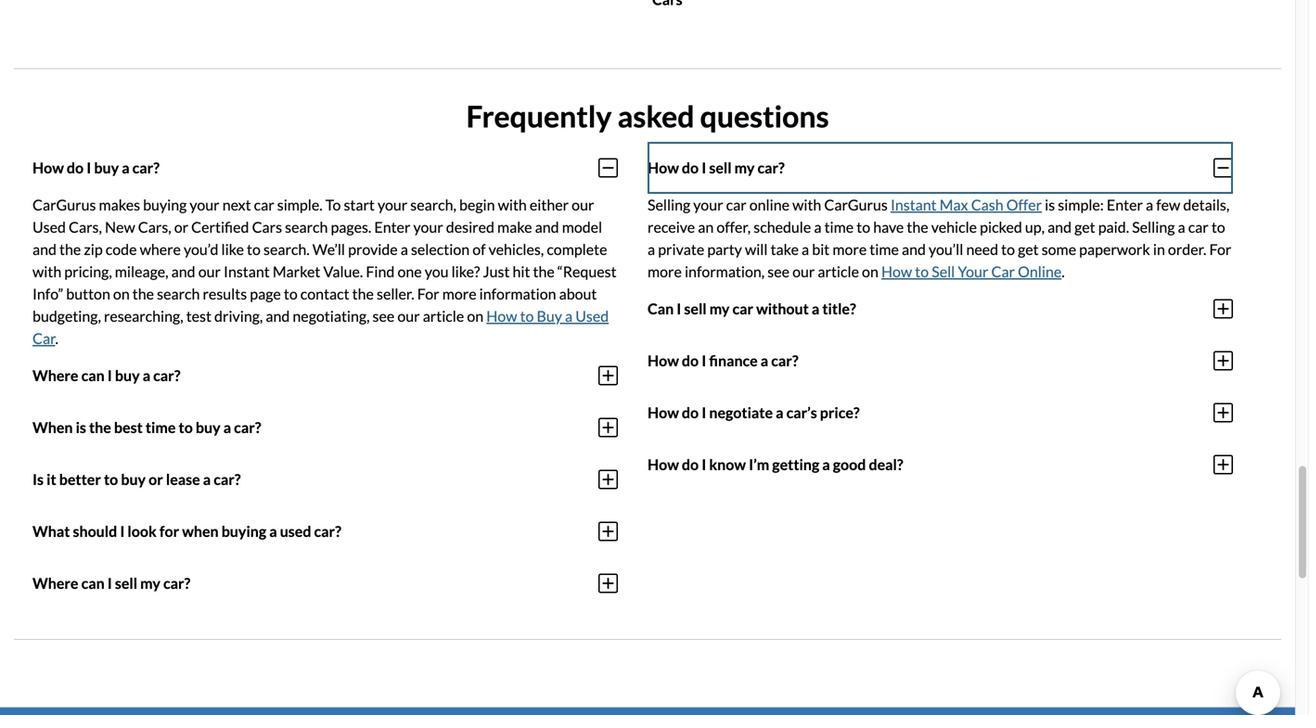 Task type: locate. For each thing, give the bounding box(es) containing it.
1 horizontal spatial enter
[[1108, 196, 1144, 214]]

i
[[87, 159, 91, 177], [702, 159, 707, 177], [677, 300, 682, 318], [702, 352, 707, 370], [107, 367, 112, 385], [702, 404, 707, 422], [702, 456, 707, 474], [120, 523, 125, 541], [107, 575, 112, 593]]

for inside cargurus makes buying your next car simple. to start your search, begin with either our used cars, new cars, or certified cars search pages. enter your desired make and model and the zip code where you'd like to search. we'll provide a selection of vehicles, complete with pricing, mileage, and our instant market value. find one you like? just hit the "request info" button on the search results page to contact the seller. for more information about budgeting, researching, test driving, and negotiating, see our article on
[[418, 285, 440, 303]]

my inside 'dropdown button'
[[735, 159, 755, 177]]

0 horizontal spatial article
[[423, 307, 464, 325]]

more down like?
[[443, 285, 477, 303]]

2 horizontal spatial with
[[793, 196, 822, 214]]

i up an
[[702, 159, 707, 177]]

cars, up "zip"
[[69, 218, 102, 236]]

your down search,
[[414, 218, 444, 236]]

1 horizontal spatial article
[[818, 263, 860, 281]]

sell inside how do i sell my car? 'dropdown button'
[[710, 159, 732, 177]]

0 vertical spatial on
[[863, 263, 879, 281]]

i for where can i buy a car?
[[107, 367, 112, 385]]

car down details,
[[1189, 218, 1209, 236]]

where down what
[[32, 575, 78, 593]]

simple.
[[277, 196, 323, 214]]

our inside is simple: enter a few details, receive an offer, schedule a time to have the vehicle picked up, and get paid. selling a car to a private party will take a bit more time and you'll need to get some paperwork in order. for more information, see our article on
[[793, 263, 815, 281]]

2 vertical spatial on
[[467, 307, 484, 325]]

sell inside the where can i sell my car? dropdown button
[[115, 575, 137, 593]]

1 cargurus from the left
[[32, 196, 96, 214]]

0 horizontal spatial cargurus
[[32, 196, 96, 214]]

your
[[190, 196, 220, 214], [378, 196, 408, 214], [694, 196, 724, 214], [414, 218, 444, 236]]

time
[[825, 218, 854, 236], [870, 240, 900, 258], [146, 419, 176, 437]]

sell down look
[[115, 575, 137, 593]]

our
[[572, 196, 595, 214], [198, 263, 221, 281], [793, 263, 815, 281], [398, 307, 420, 325]]

1 vertical spatial for
[[418, 285, 440, 303]]

1 horizontal spatial see
[[768, 263, 790, 281]]

0 vertical spatial selling
[[648, 196, 691, 214]]

is
[[1046, 196, 1056, 214], [76, 419, 86, 437]]

get down up,
[[1019, 240, 1039, 258]]

how for how do i negotiate a car's price?
[[648, 404, 679, 422]]

is right "when"
[[76, 419, 86, 437]]

offer
[[1007, 196, 1043, 214]]

cars, up where
[[138, 218, 171, 236]]

minus square image inside how do i sell my car? 'dropdown button'
[[1214, 157, 1234, 179]]

1 horizontal spatial cargurus
[[825, 196, 888, 214]]

do for buy
[[67, 159, 84, 177]]

more right the bit
[[833, 240, 867, 258]]

asked
[[618, 98, 695, 134]]

a inside when is the best time to buy a car? dropdown button
[[223, 419, 231, 437]]

have
[[874, 218, 905, 236]]

1 minus square image from the left
[[599, 157, 618, 179]]

plus square image inside where can i buy a car? dropdown button
[[599, 365, 618, 387]]

plus square image for is it better to buy or lease a car?
[[599, 469, 618, 491]]

my up online
[[735, 159, 755, 177]]

1 vertical spatial or
[[149, 471, 163, 489]]

next
[[223, 196, 251, 214]]

for right 'order.'
[[1210, 240, 1232, 258]]

0 horizontal spatial sell
[[115, 575, 137, 593]]

1 vertical spatial .
[[55, 329, 58, 348]]

0 vertical spatial car
[[992, 263, 1016, 281]]

0 horizontal spatial buying
[[143, 196, 187, 214]]

0 vertical spatial can
[[81, 367, 105, 385]]

to left buy
[[520, 307, 534, 325]]

car up cars on the left top of page
[[254, 196, 274, 214]]

1 vertical spatial get
[[1019, 240, 1039, 258]]

on
[[863, 263, 879, 281], [113, 285, 130, 303], [467, 307, 484, 325]]

0 vertical spatial instant
[[891, 196, 937, 214]]

plus square image for what should i look for when buying a used car?
[[599, 521, 618, 543]]

1 horizontal spatial .
[[1062, 263, 1065, 281]]

with
[[498, 196, 527, 214], [793, 196, 822, 214], [32, 263, 61, 281]]

for
[[1210, 240, 1232, 258], [418, 285, 440, 303]]

used down the "about"
[[576, 307, 609, 325]]

how inside "how to buy a used car"
[[487, 307, 518, 325]]

see down 'seller.'
[[373, 307, 395, 325]]

1 vertical spatial article
[[423, 307, 464, 325]]

the down find on the top left
[[352, 285, 374, 303]]

i left the negotiate
[[702, 404, 707, 422]]

do inside 'dropdown button'
[[682, 159, 699, 177]]

i for what should i look for when buying a used car?
[[120, 523, 125, 541]]

instant up have
[[891, 196, 937, 214]]

hit
[[513, 263, 531, 281]]

researching,
[[104, 307, 183, 325]]

0 horizontal spatial on
[[113, 285, 130, 303]]

i for how do i negotiate a car's price?
[[702, 404, 707, 422]]

is it better to buy or lease a car? button
[[32, 454, 618, 506]]

i left finance
[[702, 352, 707, 370]]

a inside how do i negotiate a car's price? dropdown button
[[776, 404, 784, 422]]

time right "best"
[[146, 419, 176, 437]]

0 vertical spatial sell
[[710, 159, 732, 177]]

0 horizontal spatial enter
[[375, 218, 411, 236]]

0 horizontal spatial time
[[146, 419, 176, 437]]

where
[[140, 240, 181, 258]]

where inside the where can i sell my car? dropdown button
[[32, 575, 78, 593]]

minus square image
[[599, 157, 618, 179], [1214, 157, 1234, 179]]

2 horizontal spatial my
[[735, 159, 755, 177]]

better
[[59, 471, 101, 489]]

1 vertical spatial car
[[32, 329, 55, 348]]

used
[[32, 218, 66, 236], [576, 307, 609, 325]]

how inside 'dropdown button'
[[648, 159, 679, 177]]

plus square image for where can i sell my car?
[[599, 573, 618, 595]]

how do i negotiate a car's price?
[[648, 404, 860, 422]]

the inside is simple: enter a few details, receive an offer, schedule a time to have the vehicle picked up, and get paid. selling a car to a private party will take a bit more time and you'll need to get some paperwork in order. for more information, see our article on
[[907, 218, 929, 236]]

my inside dropdown button
[[710, 300, 730, 318]]

2 vertical spatial more
[[443, 285, 477, 303]]

plus square image inside the where can i sell my car? dropdown button
[[599, 573, 618, 595]]

1 vertical spatial my
[[710, 300, 730, 318]]

0 horizontal spatial my
[[140, 575, 161, 593]]

more down private
[[648, 263, 682, 281]]

market
[[273, 263, 321, 281]]

0 horizontal spatial more
[[443, 285, 477, 303]]

1 horizontal spatial time
[[825, 218, 854, 236]]

minus square image up details,
[[1214, 157, 1234, 179]]

buying inside what should i look for when buying a used car? dropdown button
[[222, 523, 267, 541]]

begin
[[460, 196, 495, 214]]

how do i finance a car? button
[[648, 335, 1234, 387]]

best
[[114, 419, 143, 437]]

car left without
[[733, 300, 754, 318]]

used up pricing,
[[32, 218, 66, 236]]

buying
[[143, 196, 187, 214], [222, 523, 267, 541]]

my down look
[[140, 575, 161, 593]]

get
[[1075, 218, 1096, 236], [1019, 240, 1039, 258]]

on down have
[[863, 263, 879, 281]]

some
[[1042, 240, 1077, 258]]

article down the bit
[[818, 263, 860, 281]]

and
[[535, 218, 559, 236], [1048, 218, 1072, 236], [32, 240, 57, 258], [902, 240, 926, 258], [171, 263, 196, 281], [266, 307, 290, 325]]

0 horizontal spatial or
[[149, 471, 163, 489]]

article down you
[[423, 307, 464, 325]]

car down budgeting,
[[32, 329, 55, 348]]

1 horizontal spatial selling
[[1133, 218, 1176, 236]]

is simple: enter a few details, receive an offer, schedule a time to have the vehicle picked up, and get paid. selling a car to a private party will take a bit more time and you'll need to get some paperwork in order. for more information, see our article on
[[648, 196, 1232, 281]]

it
[[47, 471, 56, 489]]

0 vertical spatial enter
[[1108, 196, 1144, 214]]

plus square image inside how do i negotiate a car's price? dropdown button
[[1214, 402, 1234, 424]]

0 horizontal spatial used
[[32, 218, 66, 236]]

enter up the paid.
[[1108, 196, 1144, 214]]

1 vertical spatial instant
[[224, 263, 270, 281]]

1 vertical spatial on
[[113, 285, 130, 303]]

1 horizontal spatial my
[[710, 300, 730, 318]]

where can i sell my car?
[[32, 575, 191, 593]]

2 vertical spatial sell
[[115, 575, 137, 593]]

1 vertical spatial more
[[648, 263, 682, 281]]

see inside is simple: enter a few details, receive an offer, schedule a time to have the vehicle picked up, and get paid. selling a car to a private party will take a bit more time and you'll need to get some paperwork in order. for more information, see our article on
[[768, 263, 790, 281]]

sell for how do i sell my car?
[[710, 159, 732, 177]]

like
[[221, 240, 244, 258]]

plus square image inside how do i know i'm getting a good deal? dropdown button
[[1214, 454, 1234, 476]]

for down you
[[418, 285, 440, 303]]

and left you'll
[[902, 240, 926, 258]]

you'd
[[184, 240, 219, 258]]

2 horizontal spatial on
[[863, 263, 879, 281]]

is right offer
[[1046, 196, 1056, 214]]

or up you'd
[[174, 218, 189, 236]]

0 horizontal spatial see
[[373, 307, 395, 325]]

plus square image inside can i sell my car without a title? dropdown button
[[1214, 298, 1234, 320]]

to down market
[[284, 285, 298, 303]]

buy up the makes
[[94, 159, 119, 177]]

i down "should"
[[107, 575, 112, 593]]

page
[[250, 285, 281, 303]]

0 vertical spatial for
[[1210, 240, 1232, 258]]

plus square image inside when is the best time to buy a car? dropdown button
[[599, 417, 618, 439]]

minus square image inside how do i buy a car? dropdown button
[[599, 157, 618, 179]]

1 vertical spatial where
[[32, 575, 78, 593]]

1 horizontal spatial buying
[[222, 523, 267, 541]]

makes
[[99, 196, 140, 214]]

or left lease
[[149, 471, 163, 489]]

selling up receive
[[648, 196, 691, 214]]

0 vertical spatial my
[[735, 159, 755, 177]]

can
[[81, 367, 105, 385], [81, 575, 105, 593]]

how for how do i buy a car?
[[32, 159, 64, 177]]

buy up "best"
[[115, 367, 140, 385]]

our down the bit
[[793, 263, 815, 281]]

and down either at left
[[535, 218, 559, 236]]

0 vertical spatial search
[[285, 218, 328, 236]]

simple:
[[1059, 196, 1105, 214]]

0 horizontal spatial .
[[55, 329, 58, 348]]

see down take
[[768, 263, 790, 281]]

order.
[[1169, 240, 1207, 258]]

car? inside where can i buy a car? dropdown button
[[153, 367, 181, 385]]

bit
[[813, 240, 830, 258]]

how do i buy a car? button
[[32, 142, 618, 194]]

time inside dropdown button
[[146, 419, 176, 437]]

the left "best"
[[89, 419, 111, 437]]

more
[[833, 240, 867, 258], [648, 263, 682, 281], [443, 285, 477, 303]]

a inside where can i buy a car? dropdown button
[[143, 367, 150, 385]]

instant down like
[[224, 263, 270, 281]]

. down some
[[1062, 263, 1065, 281]]

sell up offer, in the right top of the page
[[710, 159, 732, 177]]

sell
[[710, 159, 732, 177], [685, 300, 707, 318], [115, 575, 137, 593]]

how for how to sell your car online .
[[882, 263, 913, 281]]

driving,
[[215, 307, 263, 325]]

offer,
[[717, 218, 751, 236]]

plus square image
[[1214, 298, 1234, 320], [599, 365, 618, 387], [1214, 402, 1234, 424], [599, 469, 618, 491]]

0 vertical spatial buying
[[143, 196, 187, 214]]

how for how to buy a used car
[[487, 307, 518, 325]]

selling up in at the top right
[[1133, 218, 1176, 236]]

1 horizontal spatial sell
[[685, 300, 707, 318]]

car up offer, in the right top of the page
[[727, 196, 747, 214]]

picked
[[981, 218, 1023, 236]]

new
[[105, 218, 135, 236]]

plus square image for where can i buy a car?
[[599, 365, 618, 387]]

1 horizontal spatial used
[[576, 307, 609, 325]]

the inside dropdown button
[[89, 419, 111, 437]]

1 horizontal spatial car
[[992, 263, 1016, 281]]

how
[[32, 159, 64, 177], [648, 159, 679, 177], [882, 263, 913, 281], [487, 307, 518, 325], [648, 352, 679, 370], [648, 404, 679, 422], [648, 456, 679, 474]]

is inside is simple: enter a few details, receive an offer, schedule a time to have the vehicle picked up, and get paid. selling a car to a private party will take a bit more time and you'll need to get some paperwork in order. for more information, see our article on
[[1046, 196, 1056, 214]]

make
[[498, 218, 533, 236]]

2 horizontal spatial time
[[870, 240, 900, 258]]

buy up lease
[[196, 419, 221, 437]]

how do i sell my car? button
[[648, 142, 1234, 194]]

car? inside how do i sell my car? 'dropdown button'
[[758, 159, 785, 177]]

1 horizontal spatial cars,
[[138, 218, 171, 236]]

your up certified
[[190, 196, 220, 214]]

selling
[[648, 196, 691, 214], [1133, 218, 1176, 236]]

zip
[[84, 240, 103, 258]]

finance
[[710, 352, 758, 370]]

car
[[254, 196, 274, 214], [727, 196, 747, 214], [1189, 218, 1209, 236], [733, 300, 754, 318]]

i up "zip"
[[87, 159, 91, 177]]

1 vertical spatial enter
[[375, 218, 411, 236]]

0 horizontal spatial minus square image
[[599, 157, 618, 179]]

0 horizontal spatial instant
[[224, 263, 270, 281]]

0 vertical spatial used
[[32, 218, 66, 236]]

enter
[[1108, 196, 1144, 214], [375, 218, 411, 236]]

0 vertical spatial see
[[768, 263, 790, 281]]

car? inside what should i look for when buying a used car? dropdown button
[[314, 523, 341, 541]]

with up the make
[[498, 196, 527, 214]]

1 horizontal spatial or
[[174, 218, 189, 236]]

2 where from the top
[[32, 575, 78, 593]]

1 can from the top
[[81, 367, 105, 385]]

1 vertical spatial is
[[76, 419, 86, 437]]

my inside dropdown button
[[140, 575, 161, 593]]

i right can
[[677, 300, 682, 318]]

plus square image inside what should i look for when buying a used car? dropdown button
[[599, 521, 618, 543]]

do for know
[[682, 456, 699, 474]]

0 horizontal spatial cars,
[[69, 218, 102, 236]]

and up "info""
[[32, 240, 57, 258]]

1 horizontal spatial more
[[648, 263, 682, 281]]

without
[[757, 300, 809, 318]]

0 horizontal spatial search
[[157, 285, 200, 303]]

a inside is it better to buy or lease a car? dropdown button
[[203, 471, 211, 489]]

1 vertical spatial time
[[870, 240, 900, 258]]

can inside the where can i sell my car? dropdown button
[[81, 575, 105, 593]]

car inside cargurus makes buying your next car simple. to start your search, begin with either our used cars, new cars, or certified cars search pages. enter your desired make and model and the zip code where you'd like to search. we'll provide a selection of vehicles, complete with pricing, mileage, and our instant market value. find one you like? just hit the "request info" button on the search results page to contact the seller. for more information about budgeting, researching, test driving, and negotiating, see our article on
[[254, 196, 274, 214]]

1 vertical spatial used
[[576, 307, 609, 325]]

your right start
[[378, 196, 408, 214]]

information,
[[685, 263, 765, 281]]

to
[[857, 218, 871, 236], [1212, 218, 1226, 236], [247, 240, 261, 258], [1002, 240, 1016, 258], [916, 263, 929, 281], [284, 285, 298, 303], [520, 307, 534, 325], [179, 419, 193, 437], [104, 471, 118, 489]]

the right have
[[907, 218, 929, 236]]

certified
[[191, 218, 249, 236]]

i inside 'dropdown button'
[[702, 159, 707, 177]]

with up "info""
[[32, 263, 61, 281]]

enter up provide
[[375, 218, 411, 236]]

how do i negotiate a car's price? button
[[648, 387, 1234, 439]]

my down information,
[[710, 300, 730, 318]]

1 vertical spatial buying
[[222, 523, 267, 541]]

a inside how do i know i'm getting a good deal? dropdown button
[[823, 456, 831, 474]]

provide
[[348, 240, 398, 258]]

search up test
[[157, 285, 200, 303]]

1 vertical spatial sell
[[685, 300, 707, 318]]

an
[[698, 218, 714, 236]]

seller.
[[377, 285, 415, 303]]

enter inside is simple: enter a few details, receive an offer, schedule a time to have the vehicle picked up, and get paid. selling a car to a private party will take a bit more time and you'll need to get some paperwork in order. for more information, see our article on
[[1108, 196, 1144, 214]]

do for negotiate
[[682, 404, 699, 422]]

0 horizontal spatial for
[[418, 285, 440, 303]]

plus square image inside how do i finance a car? dropdown button
[[1214, 350, 1234, 372]]

on inside is simple: enter a few details, receive an offer, schedule a time to have the vehicle picked up, and get paid. selling a car to a private party will take a bit more time and you'll need to get some paperwork in order. for more information, see our article on
[[863, 263, 879, 281]]

can down budgeting,
[[81, 367, 105, 385]]

a inside "how to buy a used car"
[[565, 307, 573, 325]]

get down 'simple:'
[[1075, 218, 1096, 236]]

i up when is the best time to buy a car?
[[107, 367, 112, 385]]

cargurus up have
[[825, 196, 888, 214]]

1 vertical spatial selling
[[1133, 218, 1176, 236]]

buying right when
[[222, 523, 267, 541]]

time down the selling your car online with cargurus instant max cash offer
[[825, 218, 854, 236]]

can for sell
[[81, 575, 105, 593]]

2 vertical spatial time
[[146, 419, 176, 437]]

the
[[907, 218, 929, 236], [59, 240, 81, 258], [533, 263, 555, 281], [133, 285, 154, 303], [352, 285, 374, 303], [89, 419, 111, 437]]

2 horizontal spatial sell
[[710, 159, 732, 177]]

1 horizontal spatial get
[[1075, 218, 1096, 236]]

0 vertical spatial or
[[174, 218, 189, 236]]

and up some
[[1048, 218, 1072, 236]]

2 minus square image from the left
[[1214, 157, 1234, 179]]

time down have
[[870, 240, 900, 258]]

plus square image inside is it better to buy or lease a car? dropdown button
[[599, 469, 618, 491]]

0 horizontal spatial is
[[76, 419, 86, 437]]

0 horizontal spatial selling
[[648, 196, 691, 214]]

my
[[735, 159, 755, 177], [710, 300, 730, 318], [140, 575, 161, 593]]

up,
[[1026, 218, 1045, 236]]

cargurus down how do i buy a car?
[[32, 196, 96, 214]]

article inside cargurus makes buying your next car simple. to start your search, begin with either our used cars, new cars, or certified cars search pages. enter your desired make and model and the zip code where you'd like to search. we'll provide a selection of vehicles, complete with pricing, mileage, and our instant market value. find one you like? just hit the "request info" button on the search results page to contact the seller. for more information about budgeting, researching, test driving, and negotiating, see our article on
[[423, 307, 464, 325]]

2 vertical spatial my
[[140, 575, 161, 593]]

plus square image
[[1214, 350, 1234, 372], [599, 417, 618, 439], [1214, 454, 1234, 476], [599, 521, 618, 543], [599, 573, 618, 595]]

a
[[122, 159, 130, 177], [1147, 196, 1154, 214], [815, 218, 822, 236], [1179, 218, 1186, 236], [401, 240, 408, 258], [648, 240, 656, 258], [802, 240, 810, 258], [812, 300, 820, 318], [565, 307, 573, 325], [761, 352, 769, 370], [143, 367, 150, 385], [776, 404, 784, 422], [223, 419, 231, 437], [823, 456, 831, 474], [203, 471, 211, 489], [269, 523, 277, 541]]

take
[[771, 240, 799, 258]]

1 horizontal spatial for
[[1210, 240, 1232, 258]]

where inside where can i buy a car? dropdown button
[[32, 367, 78, 385]]

to up lease
[[179, 419, 193, 437]]

1 vertical spatial see
[[373, 307, 395, 325]]

sell right can
[[685, 300, 707, 318]]

on down like?
[[467, 307, 484, 325]]

mileage,
[[115, 263, 169, 281]]

with up schedule
[[793, 196, 822, 214]]

frequently
[[466, 98, 612, 134]]

search down simple.
[[285, 218, 328, 236]]

where up "when"
[[32, 367, 78, 385]]

how do i know i'm getting a good deal? button
[[648, 439, 1234, 491]]

can inside where can i buy a car? dropdown button
[[81, 367, 105, 385]]

1 horizontal spatial minus square image
[[1214, 157, 1234, 179]]

2 cargurus from the left
[[825, 196, 888, 214]]

or inside is it better to buy or lease a car? dropdown button
[[149, 471, 163, 489]]

plus square image for can i sell my car without a title?
[[1214, 298, 1234, 320]]

a inside can i sell my car without a title? dropdown button
[[812, 300, 820, 318]]

article
[[818, 263, 860, 281], [423, 307, 464, 325]]

paperwork
[[1080, 240, 1151, 258]]

can down "should"
[[81, 575, 105, 593]]

0 vertical spatial is
[[1046, 196, 1056, 214]]

0 vertical spatial article
[[818, 263, 860, 281]]

0 vertical spatial where
[[32, 367, 78, 385]]

or inside cargurus makes buying your next car simple. to start your search, begin with either our used cars, new cars, or certified cars search pages. enter your desired make and model and the zip code where you'd like to search. we'll provide a selection of vehicles, complete with pricing, mileage, and our instant market value. find one you like? just hit the "request info" button on the search results page to contact the seller. for more information about budgeting, researching, test driving, and negotiating, see our article on
[[174, 218, 189, 236]]

2 horizontal spatial more
[[833, 240, 867, 258]]

0 horizontal spatial car
[[32, 329, 55, 348]]

i left look
[[120, 523, 125, 541]]

1 where from the top
[[32, 367, 78, 385]]

2 can from the top
[[81, 575, 105, 593]]

model
[[562, 218, 603, 236]]

on down mileage, in the top of the page
[[113, 285, 130, 303]]

1 horizontal spatial on
[[467, 307, 484, 325]]

buying inside cargurus makes buying your next car simple. to start your search, begin with either our used cars, new cars, or certified cars search pages. enter your desired make and model and the zip code where you'd like to search. we'll provide a selection of vehicles, complete with pricing, mileage, and our instant market value. find one you like? just hit the "request info" button on the search results page to contact the seller. for more information about budgeting, researching, test driving, and negotiating, see our article on
[[143, 196, 187, 214]]

0 vertical spatial more
[[833, 240, 867, 258]]

plus square image for when is the best time to buy a car?
[[599, 417, 618, 439]]

. down budgeting,
[[55, 329, 58, 348]]

minus square image up model
[[599, 157, 618, 179]]

1 vertical spatial can
[[81, 575, 105, 593]]

car right your
[[992, 263, 1016, 281]]

look
[[128, 523, 157, 541]]

1 horizontal spatial is
[[1046, 196, 1056, 214]]

car?
[[132, 159, 160, 177], [758, 159, 785, 177], [772, 352, 799, 370], [153, 367, 181, 385], [234, 419, 261, 437], [214, 471, 241, 489], [314, 523, 341, 541], [163, 575, 191, 593]]



Task type: vqa. For each thing, say whether or not it's contained in the screenshot.
plus image
no



Task type: describe. For each thing, give the bounding box(es) containing it.
i for how do i sell my car?
[[702, 159, 707, 177]]

to right better
[[104, 471, 118, 489]]

vehicle
[[932, 218, 978, 236]]

used inside cargurus makes buying your next car simple. to start your search, begin with either our used cars, new cars, or certified cars search pages. enter your desired make and model and the zip code where you'd like to search. we'll provide a selection of vehicles, complete with pricing, mileage, and our instant market value. find one you like? just hit the "request info" button on the search results page to contact the seller. for more information about budgeting, researching, test driving, and negotiating, see our article on
[[32, 218, 66, 236]]

car inside "how to buy a used car"
[[32, 329, 55, 348]]

budgeting,
[[32, 307, 101, 325]]

a inside cargurus makes buying your next car simple. to start your search, begin with either our used cars, new cars, or certified cars search pages. enter your desired make and model and the zip code where you'd like to search. we'll provide a selection of vehicles, complete with pricing, mileage, and our instant market value. find one you like? just hit the "request info" button on the search results page to contact the seller. for more information about budgeting, researching, test driving, and negotiating, see our article on
[[401, 240, 408, 258]]

where can i buy a car? button
[[32, 350, 618, 402]]

car? inside is it better to buy or lease a car? dropdown button
[[214, 471, 241, 489]]

to left sell
[[916, 263, 929, 281]]

what should i look for when buying a used car? button
[[32, 506, 618, 558]]

car inside dropdown button
[[733, 300, 754, 318]]

one
[[398, 263, 422, 281]]

car? inside the where can i sell my car? dropdown button
[[163, 575, 191, 593]]

plus square image for how do i finance a car?
[[1214, 350, 1234, 372]]

max
[[940, 196, 969, 214]]

selling inside is simple: enter a few details, receive an offer, schedule a time to have the vehicle picked up, and get paid. selling a car to a private party will take a bit more time and you'll need to get some paperwork in order. for more information, see our article on
[[1133, 218, 1176, 236]]

title?
[[823, 300, 857, 318]]

when is the best time to buy a car?
[[32, 419, 261, 437]]

sell inside can i sell my car without a title? dropdown button
[[685, 300, 707, 318]]

pricing,
[[64, 263, 112, 281]]

i'm
[[749, 456, 770, 474]]

schedule
[[754, 218, 812, 236]]

complete
[[547, 240, 608, 258]]

i inside dropdown button
[[677, 300, 682, 318]]

contact
[[301, 285, 350, 303]]

value.
[[323, 263, 363, 281]]

car? inside how do i finance a car? dropdown button
[[772, 352, 799, 370]]

do for sell
[[682, 159, 699, 177]]

to inside "how to buy a used car"
[[520, 307, 534, 325]]

find
[[366, 263, 395, 281]]

enter inside cargurus makes buying your next car simple. to start your search, begin with either our used cars, new cars, or certified cars search pages. enter your desired make and model and the zip code where you'd like to search. we'll provide a selection of vehicles, complete with pricing, mileage, and our instant market value. find one you like? just hit the "request info" button on the search results page to contact the seller. for more information about budgeting, researching, test driving, and negotiating, see our article on
[[375, 218, 411, 236]]

questions
[[701, 98, 830, 134]]

minus square image for how to buy a used car
[[599, 157, 618, 179]]

my for where can i sell my car?
[[140, 575, 161, 593]]

car inside is simple: enter a few details, receive an offer, schedule a time to have the vehicle picked up, and get paid. selling a car to a private party will take a bit more time and you'll need to get some paperwork in order. for more information, see our article on
[[1189, 218, 1209, 236]]

how to sell your car online .
[[882, 263, 1065, 281]]

1 vertical spatial search
[[157, 285, 200, 303]]

1 horizontal spatial instant
[[891, 196, 937, 214]]

0 vertical spatial .
[[1062, 263, 1065, 281]]

to down details,
[[1212, 218, 1226, 236]]

more inside cargurus makes buying your next car simple. to start your search, begin with either our used cars, new cars, or certified cars search pages. enter your desired make and model and the zip code where you'd like to search. we'll provide a selection of vehicles, complete with pricing, mileage, and our instant market value. find one you like? just hit the "request info" button on the search results page to contact the seller. for more information about budgeting, researching, test driving, and negotiating, see our article on
[[443, 285, 477, 303]]

when
[[182, 523, 219, 541]]

our up model
[[572, 196, 595, 214]]

where can i sell my car? button
[[32, 558, 618, 610]]

how do i finance a car?
[[648, 352, 799, 370]]

we'll
[[313, 240, 345, 258]]

negotiate
[[710, 404, 773, 422]]

how for how do i know i'm getting a good deal?
[[648, 456, 679, 474]]

negotiating,
[[293, 307, 370, 325]]

to left have
[[857, 218, 871, 236]]

getting
[[773, 456, 820, 474]]

how for how do i sell my car?
[[648, 159, 679, 177]]

buy
[[537, 307, 563, 325]]

how to buy a used car
[[32, 307, 609, 348]]

a inside how do i finance a car? dropdown button
[[761, 352, 769, 370]]

pages.
[[331, 218, 372, 236]]

"request
[[558, 263, 617, 281]]

for inside is simple: enter a few details, receive an offer, schedule a time to have the vehicle picked up, and get paid. selling a car to a private party will take a bit more time and you'll need to get some paperwork in order. for more information, see our article on
[[1210, 240, 1232, 258]]

frequently asked questions
[[466, 98, 830, 134]]

cars
[[252, 218, 282, 236]]

0 vertical spatial time
[[825, 218, 854, 236]]

0 horizontal spatial get
[[1019, 240, 1039, 258]]

where for where can i sell my car?
[[32, 575, 78, 593]]

when
[[32, 419, 73, 437]]

the up researching,
[[133, 285, 154, 303]]

instant inside cargurus makes buying your next car simple. to start your search, begin with either our used cars, new cars, or certified cars search pages. enter your desired make and model and the zip code where you'd like to search. we'll provide a selection of vehicles, complete with pricing, mileage, and our instant market value. find one you like? just hit the "request info" button on the search results page to contact the seller. for more information about budgeting, researching, test driving, and negotiating, see our article on
[[224, 263, 270, 281]]

just
[[483, 263, 510, 281]]

selection
[[411, 240, 470, 258]]

our down you'd
[[198, 263, 221, 281]]

is
[[32, 471, 44, 489]]

cargurus inside cargurus makes buying your next car simple. to start your search, begin with either our used cars, new cars, or certified cars search pages. enter your desired make and model and the zip code where you'd like to search. we'll provide a selection of vehicles, complete with pricing, mileage, and our instant market value. find one you like? just hit the "request info" button on the search results page to contact the seller. for more information about budgeting, researching, test driving, and negotiating, see our article on
[[32, 196, 96, 214]]

our down 'seller.'
[[398, 307, 420, 325]]

what
[[32, 523, 70, 541]]

can i sell my car without a title?
[[648, 300, 857, 318]]

minus square image for instant max cash offer
[[1214, 157, 1234, 179]]

1 horizontal spatial with
[[498, 196, 527, 214]]

selling your car online with cargurus instant max cash offer
[[648, 196, 1043, 214]]

plus square image for how do i know i'm getting a good deal?
[[1214, 454, 1234, 476]]

party
[[708, 240, 743, 258]]

vehicles,
[[489, 240, 544, 258]]

where can i buy a car?
[[32, 367, 181, 385]]

how do i buy a car?
[[32, 159, 160, 177]]

i for how do i finance a car?
[[702, 352, 707, 370]]

can
[[648, 300, 674, 318]]

like?
[[452, 263, 480, 281]]

car? inside when is the best time to buy a car? dropdown button
[[234, 419, 261, 437]]

1 horizontal spatial search
[[285, 218, 328, 236]]

how for how do i finance a car?
[[648, 352, 679, 370]]

code
[[106, 240, 137, 258]]

used
[[280, 523, 311, 541]]

where for where can i buy a car?
[[32, 367, 78, 385]]

will
[[745, 240, 768, 258]]

2 cars, from the left
[[138, 218, 171, 236]]

few
[[1157, 196, 1181, 214]]

used inside "how to buy a used car"
[[576, 307, 609, 325]]

to
[[326, 196, 341, 214]]

buy left lease
[[121, 471, 146, 489]]

your up an
[[694, 196, 724, 214]]

car's
[[787, 404, 818, 422]]

i for how do i buy a car?
[[87, 159, 91, 177]]

is inside dropdown button
[[76, 419, 86, 437]]

you
[[425, 263, 449, 281]]

cash
[[972, 196, 1004, 214]]

when is the best time to buy a car? button
[[32, 402, 618, 454]]

to right like
[[247, 240, 261, 258]]

can for buy
[[81, 367, 105, 385]]

search.
[[264, 240, 310, 258]]

cargurus makes buying your next car simple. to start your search, begin with either our used cars, new cars, or certified cars search pages. enter your desired make and model and the zip code where you'd like to search. we'll provide a selection of vehicles, complete with pricing, mileage, and our instant market value. find one you like? just hit the "request info" button on the search results page to contact the seller. for more information about budgeting, researching, test driving, and negotiating, see our article on
[[32, 196, 617, 325]]

and down page
[[266, 307, 290, 325]]

and down you'd
[[171, 263, 196, 281]]

what should i look for when buying a used car?
[[32, 523, 341, 541]]

details,
[[1184, 196, 1230, 214]]

i for where can i sell my car?
[[107, 575, 112, 593]]

plus square image for how do i negotiate a car's price?
[[1214, 402, 1234, 424]]

start
[[344, 196, 375, 214]]

a inside how do i buy a car? dropdown button
[[122, 159, 130, 177]]

button
[[66, 285, 110, 303]]

article inside is simple: enter a few details, receive an offer, schedule a time to have the vehicle picked up, and get paid. selling a car to a private party will take a bit more time and you'll need to get some paperwork in order. for more information, see our article on
[[818, 263, 860, 281]]

to down picked
[[1002, 240, 1016, 258]]

do for finance
[[682, 352, 699, 370]]

online
[[750, 196, 790, 214]]

good
[[834, 456, 867, 474]]

of
[[473, 240, 486, 258]]

1 cars, from the left
[[69, 218, 102, 236]]

a inside what should i look for when buying a used car? dropdown button
[[269, 523, 277, 541]]

see inside cargurus makes buying your next car simple. to start your search, begin with either our used cars, new cars, or certified cars search pages. enter your desired make and model and the zip code where you'd like to search. we'll provide a selection of vehicles, complete with pricing, mileage, and our instant market value. find one you like? just hit the "request info" button on the search results page to contact the seller. for more information about budgeting, researching, test driving, and negotiating, see our article on
[[373, 307, 395, 325]]

how to sell your car online link
[[882, 263, 1062, 281]]

in
[[1154, 240, 1166, 258]]

should
[[73, 523, 117, 541]]

receive
[[648, 218, 696, 236]]

paid.
[[1099, 218, 1130, 236]]

sell for where can i sell my car?
[[115, 575, 137, 593]]

how do i sell my car?
[[648, 159, 785, 177]]

price?
[[821, 404, 860, 422]]

results
[[203, 285, 247, 303]]

i for how do i know i'm getting a good deal?
[[702, 456, 707, 474]]

my for how do i sell my car?
[[735, 159, 755, 177]]

the left "zip"
[[59, 240, 81, 258]]

0 horizontal spatial with
[[32, 263, 61, 281]]

sell
[[932, 263, 956, 281]]

test
[[186, 307, 212, 325]]

0 vertical spatial get
[[1075, 218, 1096, 236]]

the right the hit
[[533, 263, 555, 281]]

either
[[530, 196, 569, 214]]

car? inside how do i buy a car? dropdown button
[[132, 159, 160, 177]]



